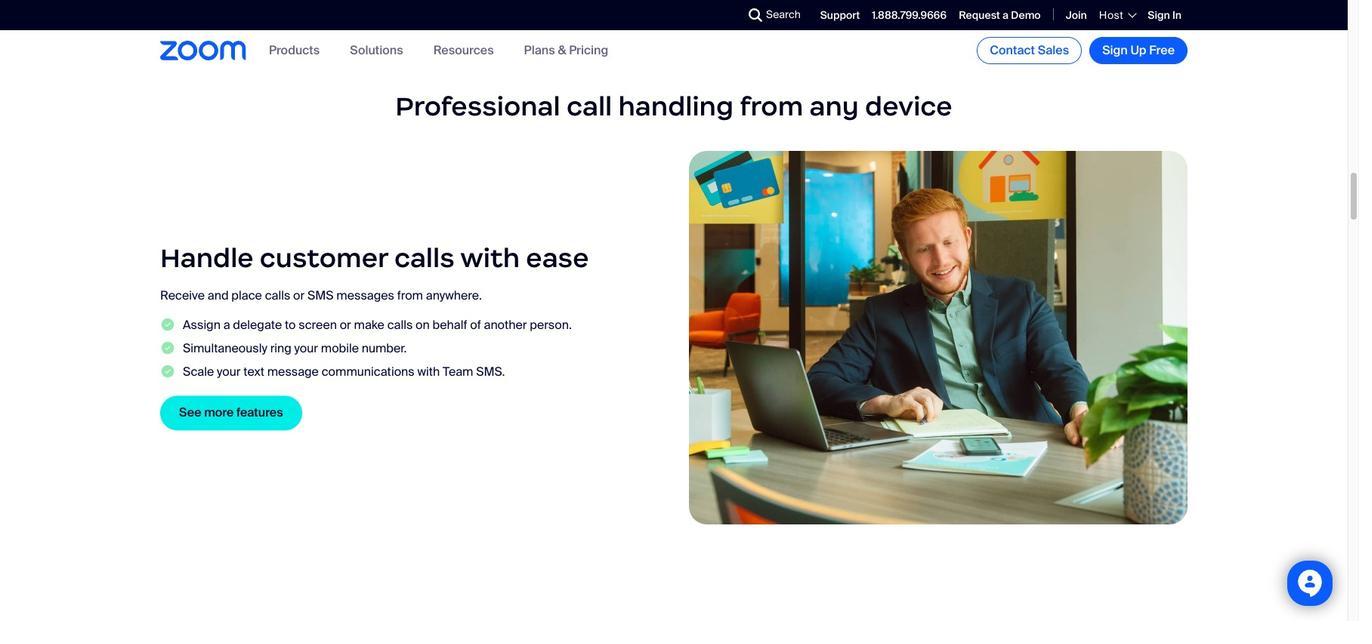 Task type: vqa. For each thing, say whether or not it's contained in the screenshot.
topmost a
yes



Task type: describe. For each thing, give the bounding box(es) containing it.
communications
[[322, 365, 415, 381]]

mobile
[[321, 341, 359, 357]]

make
[[354, 318, 384, 333]]

any
[[809, 90, 859, 123]]

contact
[[990, 42, 1035, 58]]

see more features
[[179, 406, 283, 421]]

team
[[443, 365, 473, 381]]

host
[[1099, 8, 1124, 22]]

up
[[1130, 42, 1146, 58]]

see
[[179, 406, 201, 421]]

1 horizontal spatial from
[[740, 90, 803, 123]]

0 vertical spatial your
[[294, 341, 318, 357]]

handling
[[618, 90, 734, 123]]

1 vertical spatial or
[[340, 318, 351, 333]]

contact sales
[[990, 42, 1069, 58]]

receive and place calls or sms messages from anywhere.
[[160, 288, 482, 304]]

handle customer calls with ease
[[160, 242, 589, 276]]

professional call handling from any device
[[395, 90, 952, 123]]

of
[[470, 318, 481, 333]]

number.
[[362, 341, 407, 357]]

handle
[[160, 242, 254, 276]]

receive
[[160, 288, 205, 304]]

1 vertical spatial with
[[417, 365, 440, 381]]

scale
[[183, 365, 214, 381]]

contact sales link
[[977, 37, 1082, 64]]

plans & pricing
[[524, 43, 608, 58]]

to
[[285, 318, 296, 333]]

join link
[[1066, 8, 1087, 22]]

search
[[766, 8, 801, 21]]

sales
[[1038, 42, 1069, 58]]

solutions button
[[350, 43, 403, 58]]

handle customer calls with ease image
[[689, 151, 1188, 525]]

sms
[[307, 288, 334, 304]]

2 vertical spatial calls
[[387, 318, 413, 333]]

person.
[[530, 318, 572, 333]]

products
[[269, 43, 320, 58]]

products button
[[269, 43, 320, 58]]

sign for sign up free
[[1102, 42, 1128, 58]]

resources
[[433, 43, 494, 58]]

host button
[[1099, 8, 1136, 22]]

solutions
[[350, 43, 403, 58]]

screen
[[299, 318, 337, 333]]



Task type: locate. For each thing, give the bounding box(es) containing it.
or left 'sms'
[[293, 288, 305, 304]]

0 vertical spatial with
[[460, 242, 520, 276]]

sign up free link
[[1089, 37, 1188, 64]]

behalf
[[433, 318, 467, 333]]

simultaneously
[[183, 341, 267, 357]]

0 horizontal spatial a
[[223, 318, 230, 333]]

a for assign
[[223, 318, 230, 333]]

demo
[[1011, 8, 1041, 22]]

None search field
[[694, 3, 752, 27]]

1 vertical spatial sign
[[1102, 42, 1128, 58]]

delegate
[[233, 318, 282, 333]]

assign
[[183, 318, 221, 333]]

support link
[[820, 8, 860, 22]]

search image
[[749, 8, 762, 22], [749, 8, 762, 22]]

1 vertical spatial a
[[223, 318, 230, 333]]

0 vertical spatial or
[[293, 288, 305, 304]]

plans & pricing link
[[524, 43, 608, 58]]

text
[[243, 365, 264, 381]]

sign for sign in
[[1148, 8, 1170, 22]]

a left "demo"
[[1003, 8, 1009, 22]]

see more features link
[[160, 397, 302, 431]]

request
[[959, 8, 1000, 22]]

messages
[[336, 288, 394, 304]]

zoom logo image
[[160, 41, 246, 60]]

call
[[567, 90, 612, 123]]

sign up free
[[1102, 42, 1175, 58]]

a for request
[[1003, 8, 1009, 22]]

calls
[[394, 242, 455, 276], [265, 288, 290, 304], [387, 318, 413, 333]]

plans
[[524, 43, 555, 58]]

or
[[293, 288, 305, 304], [340, 318, 351, 333]]

a
[[1003, 8, 1009, 22], [223, 318, 230, 333]]

resources button
[[433, 43, 494, 58]]

1 horizontal spatial your
[[294, 341, 318, 357]]

1 vertical spatial your
[[217, 365, 241, 381]]

with up anywhere.
[[460, 242, 520, 276]]

0 vertical spatial calls
[[394, 242, 455, 276]]

message
[[267, 365, 319, 381]]

join
[[1066, 8, 1087, 22]]

simultaneously ring your mobile number.
[[183, 341, 407, 357]]

more
[[204, 406, 234, 421]]

a up simultaneously
[[223, 318, 230, 333]]

or left make
[[340, 318, 351, 333]]

pricing
[[569, 43, 608, 58]]

1 horizontal spatial with
[[460, 242, 520, 276]]

free
[[1149, 42, 1175, 58]]

0 vertical spatial sign
[[1148, 8, 1170, 22]]

sign
[[1148, 8, 1170, 22], [1102, 42, 1128, 58]]

sms.
[[476, 365, 505, 381]]

sign left up
[[1102, 42, 1128, 58]]

0 horizontal spatial from
[[397, 288, 423, 304]]

customer
[[260, 242, 388, 276]]

1.888.799.9666
[[872, 8, 947, 22]]

1 vertical spatial from
[[397, 288, 423, 304]]

request a demo
[[959, 8, 1041, 22]]

scale your text message communications with team sms.
[[183, 365, 505, 381]]

sign in link
[[1148, 8, 1182, 22]]

1 vertical spatial calls
[[265, 288, 290, 304]]

sign left in
[[1148, 8, 1170, 22]]

your right ring
[[294, 341, 318, 357]]

device
[[865, 90, 952, 123]]

0 vertical spatial from
[[740, 90, 803, 123]]

professional
[[395, 90, 560, 123]]

with left team
[[417, 365, 440, 381]]

in
[[1172, 8, 1182, 22]]

features
[[236, 406, 283, 421]]

support
[[820, 8, 860, 22]]

from left any
[[740, 90, 803, 123]]

1.888.799.9666 link
[[872, 8, 947, 22]]

from
[[740, 90, 803, 123], [397, 288, 423, 304]]

your
[[294, 341, 318, 357], [217, 365, 241, 381]]

calls up anywhere.
[[394, 242, 455, 276]]

another
[[484, 318, 527, 333]]

sign in
[[1148, 8, 1182, 22]]

calls left on
[[387, 318, 413, 333]]

anywhere.
[[426, 288, 482, 304]]

place
[[231, 288, 262, 304]]

0 horizontal spatial or
[[293, 288, 305, 304]]

0 horizontal spatial your
[[217, 365, 241, 381]]

0 vertical spatial a
[[1003, 8, 1009, 22]]

request a demo link
[[959, 8, 1041, 22]]

ease
[[526, 242, 589, 276]]

and
[[208, 288, 229, 304]]

ring
[[270, 341, 291, 357]]

0 horizontal spatial with
[[417, 365, 440, 381]]

calls right place
[[265, 288, 290, 304]]

&
[[558, 43, 566, 58]]

on
[[416, 318, 430, 333]]

1 horizontal spatial or
[[340, 318, 351, 333]]

1 horizontal spatial sign
[[1148, 8, 1170, 22]]

your down simultaneously
[[217, 365, 241, 381]]

0 horizontal spatial sign
[[1102, 42, 1128, 58]]

assign a delegate to screen or make calls on behalf of another person.
[[183, 318, 572, 333]]

with
[[460, 242, 520, 276], [417, 365, 440, 381]]

1 horizontal spatial a
[[1003, 8, 1009, 22]]

from up on
[[397, 288, 423, 304]]



